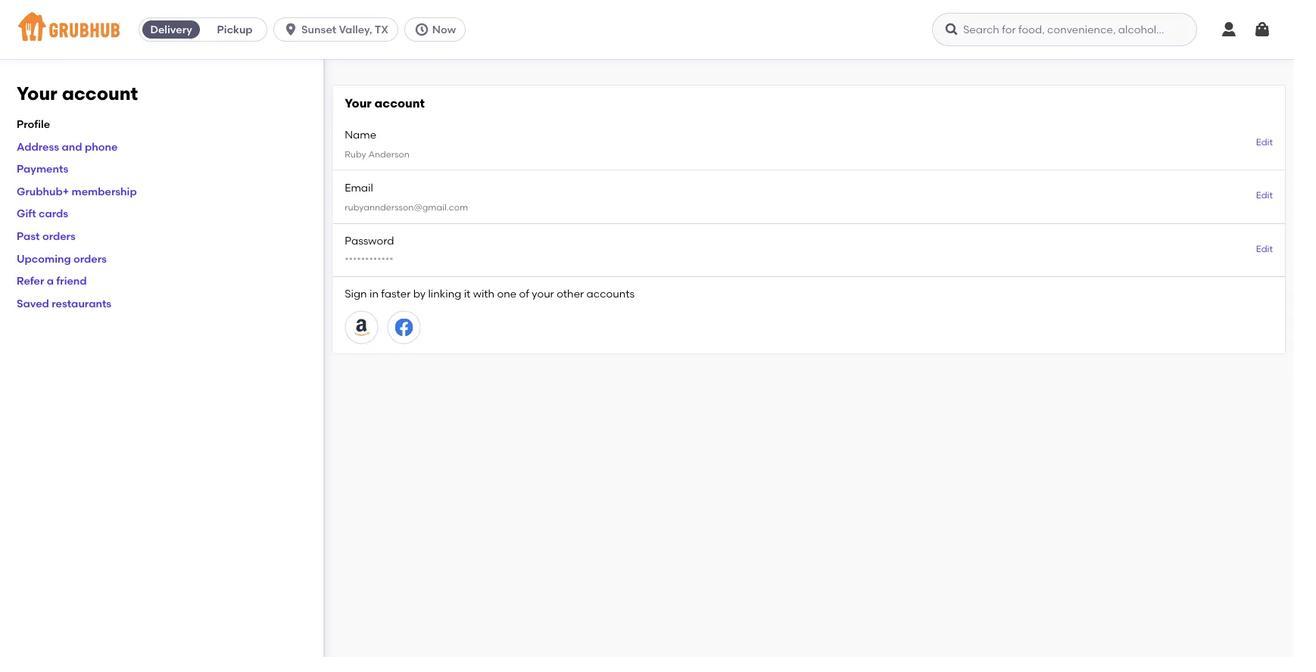 Task type: locate. For each thing, give the bounding box(es) containing it.
password
[[345, 234, 394, 247]]

profile
[[17, 118, 50, 130]]

valley,
[[339, 23, 372, 36]]

your account up name
[[345, 96, 425, 111]]

0 vertical spatial edit
[[1256, 137, 1273, 148]]

account up phone
[[62, 83, 138, 105]]

cards
[[39, 207, 68, 220]]

grubhub+ membership link
[[17, 185, 137, 198]]

in
[[370, 287, 379, 300]]

saved
[[17, 297, 49, 310]]

anderson
[[368, 149, 410, 160]]

0 vertical spatial edit button
[[1256, 136, 1273, 149]]

account up name
[[375, 96, 425, 111]]

3 edit button from the top
[[1256, 242, 1273, 255]]

0 horizontal spatial svg image
[[414, 22, 429, 37]]

past orders link
[[17, 230, 76, 242]]

grubhub+
[[17, 185, 69, 198]]

orders up friend
[[73, 252, 107, 265]]

your inside "form"
[[345, 96, 372, 111]]

orders
[[42, 230, 76, 242], [73, 252, 107, 265]]

2 edit button from the top
[[1256, 189, 1273, 202]]

ruby anderson
[[345, 149, 410, 160]]

1 edit from the top
[[1256, 137, 1273, 148]]

your
[[17, 83, 57, 105], [345, 96, 372, 111]]

by
[[413, 287, 426, 300]]

0 vertical spatial orders
[[42, 230, 76, 242]]

upcoming orders
[[17, 252, 107, 265]]

1 horizontal spatial your
[[345, 96, 372, 111]]

svg image
[[414, 22, 429, 37], [944, 22, 959, 37]]

1 vertical spatial edit
[[1256, 190, 1273, 201]]

2 edit from the top
[[1256, 190, 1273, 201]]

0 horizontal spatial your
[[17, 83, 57, 105]]

address and phone link
[[17, 140, 118, 153]]

Search for food, convenience, alcohol... search field
[[932, 13, 1197, 46]]

1 vertical spatial edit button
[[1256, 189, 1273, 202]]

pickup button
[[203, 17, 267, 42]]

past
[[17, 230, 40, 242]]

1 svg image from the left
[[414, 22, 429, 37]]

your account
[[17, 83, 138, 105], [345, 96, 425, 111]]

1 horizontal spatial svg image
[[944, 22, 959, 37]]

address and phone
[[17, 140, 118, 153]]

2 vertical spatial edit
[[1256, 243, 1273, 254]]

membership
[[72, 185, 137, 198]]

2 vertical spatial edit button
[[1256, 242, 1273, 255]]

orders for past orders
[[42, 230, 76, 242]]

1 horizontal spatial svg image
[[1220, 20, 1238, 39]]

your up name
[[345, 96, 372, 111]]

2 horizontal spatial svg image
[[1253, 20, 1271, 39]]

1 edit button from the top
[[1256, 136, 1273, 149]]

svg image
[[1220, 20, 1238, 39], [1253, 20, 1271, 39], [283, 22, 298, 37]]

past orders
[[17, 230, 76, 242]]

edit button for name
[[1256, 136, 1273, 149]]

0 horizontal spatial svg image
[[283, 22, 298, 37]]

email
[[345, 181, 373, 194]]

of
[[519, 287, 529, 300]]

now button
[[404, 17, 472, 42]]

upcoming orders link
[[17, 252, 107, 265]]

payments
[[17, 162, 68, 175]]

sunset valley, tx button
[[273, 17, 404, 42]]

edit
[[1256, 137, 1273, 148], [1256, 190, 1273, 201], [1256, 243, 1273, 254]]

1 horizontal spatial your account
[[345, 96, 425, 111]]

svg image inside sunset valley, tx button
[[283, 22, 298, 37]]

refer a friend link
[[17, 274, 87, 287]]

your account up the and
[[17, 83, 138, 105]]

your up profile on the left top of page
[[17, 83, 57, 105]]

now
[[432, 23, 456, 36]]

3 edit from the top
[[1256, 243, 1273, 254]]

1 vertical spatial orders
[[73, 252, 107, 265]]

edit for email
[[1256, 190, 1273, 201]]

edit button
[[1256, 136, 1273, 149], [1256, 189, 1273, 202], [1256, 242, 1273, 255]]

upcoming
[[17, 252, 71, 265]]

1 horizontal spatial account
[[375, 96, 425, 111]]

refer
[[17, 274, 44, 287]]

pickup
[[217, 23, 253, 36]]

phone
[[85, 140, 118, 153]]

account
[[62, 83, 138, 105], [375, 96, 425, 111]]

grubhub+ membership
[[17, 185, 137, 198]]

orders up the upcoming orders 'link'
[[42, 230, 76, 242]]



Task type: describe. For each thing, give the bounding box(es) containing it.
ruby
[[345, 149, 366, 160]]

main navigation navigation
[[0, 0, 1294, 59]]

login with amazon image
[[352, 318, 370, 337]]

orders for upcoming orders
[[73, 252, 107, 265]]

accounts
[[587, 287, 635, 300]]

payments link
[[17, 162, 68, 175]]

refer a friend
[[17, 274, 87, 287]]

edit button for password
[[1256, 242, 1273, 255]]

sunset
[[301, 23, 336, 36]]

delivery button
[[139, 17, 203, 42]]

saved restaurants
[[17, 297, 111, 310]]

a
[[47, 274, 54, 287]]

faster
[[381, 287, 411, 300]]

svg image inside now button
[[414, 22, 429, 37]]

edit for password
[[1256, 243, 1273, 254]]

it
[[464, 287, 471, 300]]

gift
[[17, 207, 36, 220]]

name
[[345, 128, 376, 141]]

your account form
[[333, 86, 1285, 353]]

login with facebook image
[[395, 318, 413, 337]]

saved restaurants link
[[17, 297, 111, 310]]

linking
[[428, 287, 461, 300]]

other
[[557, 287, 584, 300]]

0 horizontal spatial your account
[[17, 83, 138, 105]]

account inside "form"
[[375, 96, 425, 111]]

restaurants
[[52, 297, 111, 310]]

with
[[473, 287, 495, 300]]

sunset valley, tx
[[301, 23, 388, 36]]

profile link
[[17, 118, 50, 130]]

friend
[[56, 274, 87, 287]]

your
[[532, 287, 554, 300]]

gift cards link
[[17, 207, 68, 220]]

address
[[17, 140, 59, 153]]

your account inside "form"
[[345, 96, 425, 111]]

edit button for email
[[1256, 189, 1273, 202]]

gift cards
[[17, 207, 68, 220]]

************
[[345, 255, 394, 266]]

edit for name
[[1256, 137, 1273, 148]]

sign in faster by linking it with one of your other accounts
[[345, 287, 635, 300]]

0 horizontal spatial account
[[62, 83, 138, 105]]

rubyanndersson@gmail.com
[[345, 202, 468, 213]]

delivery
[[150, 23, 192, 36]]

one
[[497, 287, 517, 300]]

tx
[[375, 23, 388, 36]]

2 svg image from the left
[[944, 22, 959, 37]]

and
[[62, 140, 82, 153]]

sign
[[345, 287, 367, 300]]



Task type: vqa. For each thing, say whether or not it's contained in the screenshot.
gift cards link
yes



